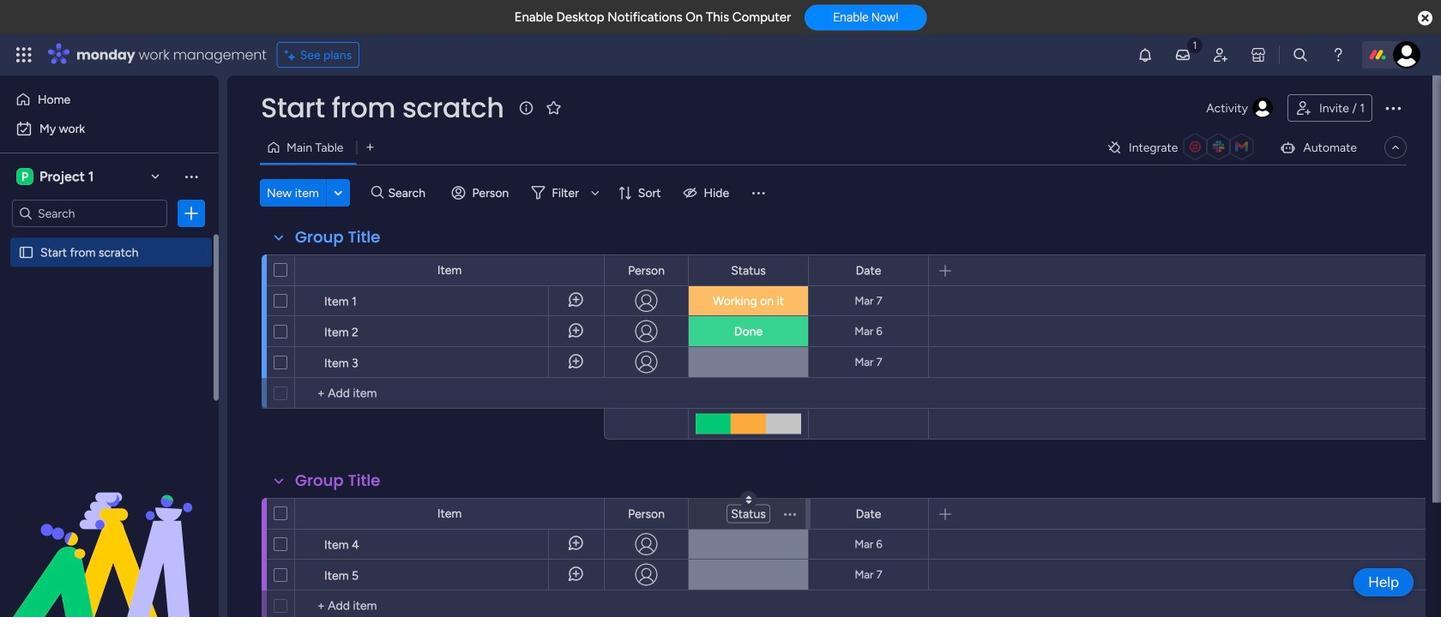 Task type: describe. For each thing, give the bounding box(es) containing it.
add view image
[[367, 141, 374, 154]]

arrow down image
[[585, 183, 605, 203]]

john smith image
[[1393, 41, 1421, 69]]

workspace options image
[[183, 168, 200, 185]]

workspace image
[[16, 167, 33, 186]]

+ Add item text field
[[304, 596, 596, 617]]

1 image
[[1187, 35, 1203, 54]]

Search field
[[384, 181, 435, 205]]

2 vertical spatial option
[[0, 237, 219, 241]]

monday marketplace image
[[1250, 46, 1267, 63]]

search everything image
[[1292, 46, 1309, 63]]

dapulse close image
[[1418, 10, 1433, 27]]

invite members image
[[1212, 46, 1229, 63]]

collapse board header image
[[1389, 141, 1403, 154]]

help image
[[1330, 46, 1347, 63]]

public board image
[[18, 244, 34, 261]]

menu image
[[750, 184, 767, 202]]

add to favorites image
[[545, 99, 562, 116]]

options image
[[183, 205, 200, 222]]

show board description image
[[516, 100, 537, 117]]



Task type: locate. For each thing, give the bounding box(es) containing it.
sort asc image
[[746, 495, 752, 505]]

lottie animation element
[[0, 444, 219, 618]]

list box
[[0, 235, 219, 499]]

angle down image
[[334, 187, 342, 199]]

update feed image
[[1174, 46, 1192, 63]]

notifications image
[[1137, 46, 1154, 63]]

board activity image
[[1252, 98, 1273, 118]]

Search in workspace field
[[36, 204, 143, 223]]

workspace selection element
[[16, 166, 96, 187]]

sort desc image
[[746, 495, 752, 505]]

option
[[10, 86, 208, 113], [10, 115, 208, 142], [0, 237, 219, 241]]

v2 search image
[[371, 183, 384, 203]]

lottie animation image
[[0, 444, 219, 618]]

see plans image
[[285, 45, 300, 65]]

0 vertical spatial option
[[10, 86, 208, 113]]

options image
[[1383, 98, 1403, 118]]

select product image
[[15, 46, 33, 63]]

None field
[[256, 90, 508, 126], [291, 226, 385, 249], [624, 261, 669, 280], [727, 261, 770, 280], [852, 261, 886, 280], [291, 470, 385, 492], [624, 505, 669, 524], [727, 505, 770, 524], [852, 505, 886, 524], [256, 90, 508, 126], [291, 226, 385, 249], [624, 261, 669, 280], [727, 261, 770, 280], [852, 261, 886, 280], [291, 470, 385, 492], [624, 505, 669, 524], [727, 505, 770, 524], [852, 505, 886, 524]]

1 vertical spatial option
[[10, 115, 208, 142]]



Task type: vqa. For each thing, say whether or not it's contained in the screenshot.
2
no



